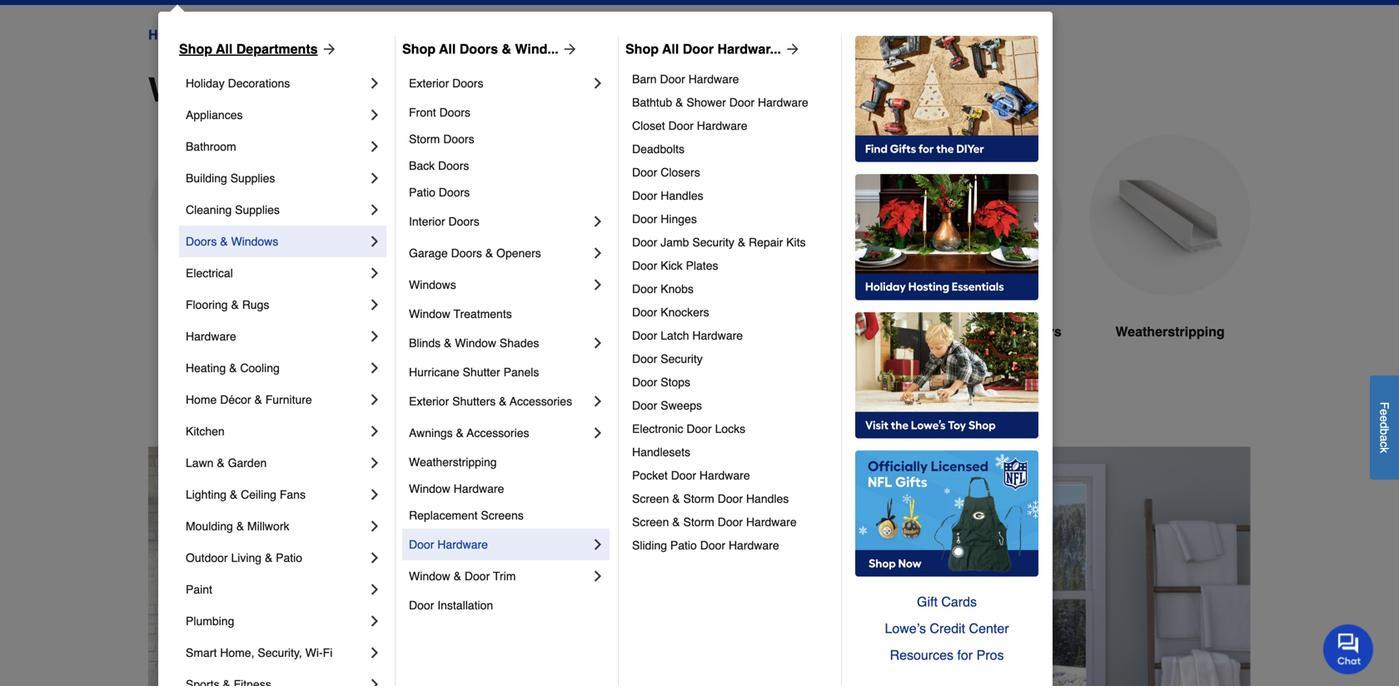Task type: locate. For each thing, give the bounding box(es) containing it.
supplies
[[231, 172, 275, 185], [235, 203, 280, 217]]

0 vertical spatial storm
[[409, 132, 440, 146]]

lowe's credit center
[[885, 621, 1009, 636]]

window inside window hardware link
[[409, 482, 451, 496]]

0 vertical spatial home
[[148, 27, 185, 42]]

storm down pocket door hardware at the bottom
[[684, 492, 715, 506]]

0 horizontal spatial patio
[[276, 551, 302, 565]]

3 shop from the left
[[626, 41, 659, 57]]

1 vertical spatial handles
[[746, 492, 789, 506]]

1 vertical spatial garage
[[903, 324, 949, 339]]

chat invite button image
[[1324, 624, 1375, 675]]

door installation link
[[409, 592, 606, 619]]

shop for shop all door hardwar...
[[626, 41, 659, 57]]

storm doors link
[[409, 126, 606, 152]]

door closers link
[[632, 161, 830, 184]]

patio down back
[[409, 186, 436, 199]]

home
[[148, 27, 185, 42], [186, 393, 217, 407]]

0 vertical spatial exterior
[[409, 77, 449, 90]]

door knockers link
[[632, 301, 830, 324]]

door inside door handles link
[[632, 189, 658, 202]]

0 horizontal spatial shop
[[179, 41, 212, 57]]

window inside window treatments link
[[409, 307, 451, 321]]

0 vertical spatial interior
[[409, 215, 445, 228]]

deadbolts
[[632, 142, 685, 156]]

chevron right image for electrical
[[367, 265, 383, 282]]

shop all doors & wind... link
[[402, 39, 579, 59]]

door left stops
[[632, 376, 658, 389]]

1 screen from the top
[[632, 492, 669, 506]]

hardware down replacement screens
[[438, 538, 488, 551]]

door hinges link
[[632, 207, 830, 231]]

None search field
[[527, 0, 982, 7]]

door down deadbolts
[[632, 166, 658, 179]]

1 vertical spatial exterior doors link
[[148, 135, 310, 382]]

0 horizontal spatial all
[[216, 41, 233, 57]]

window & door trim link
[[409, 561, 590, 592]]

0 vertical spatial handles
[[661, 189, 704, 202]]

shop up the 'front' on the left
[[402, 41, 436, 57]]

home for home
[[148, 27, 185, 42]]

0 horizontal spatial handles
[[661, 189, 704, 202]]

door left installation
[[409, 599, 434, 612]]

resources for pros link
[[856, 642, 1039, 669]]

panels
[[504, 366, 539, 379]]

electronic door locks
[[632, 422, 746, 436]]

2 arrow right image from the left
[[781, 41, 801, 57]]

show more button
[[637, 382, 763, 420]]

1 all from the left
[[216, 41, 233, 57]]

more
[[703, 393, 735, 409]]

0 horizontal spatial weatherstripping link
[[409, 449, 606, 476]]

1 vertical spatial storm
[[684, 492, 715, 506]]

all up front doors
[[439, 41, 456, 57]]

all up 'barn door hardware'
[[662, 41, 679, 57]]

2 horizontal spatial all
[[662, 41, 679, 57]]

moulding & millwork link
[[186, 511, 367, 542]]

0 vertical spatial accessories
[[510, 395, 572, 408]]

door inside door kick plates link
[[632, 259, 658, 272]]

supplies up cleaning supplies
[[231, 172, 275, 185]]

window up blinds
[[409, 307, 451, 321]]

door kick plates link
[[632, 254, 830, 277]]

0 horizontal spatial arrow right image
[[318, 41, 338, 57]]

smart home, security, wi-fi link
[[186, 637, 367, 669]]

exterior doors up front doors
[[409, 77, 484, 90]]

jamb
[[661, 236, 689, 249]]

0 vertical spatial exterior doors
[[409, 77, 484, 90]]

a black double-hung window with six panes. image
[[525, 135, 686, 296]]

1 horizontal spatial all
[[439, 41, 456, 57]]

1 horizontal spatial home
[[186, 393, 217, 407]]

cleaning
[[186, 203, 232, 217]]

0 vertical spatial exterior doors link
[[409, 67, 590, 99]]

1 vertical spatial interior
[[373, 324, 419, 339]]

arrow right image up barn door hardware link
[[781, 41, 801, 57]]

shop up barn
[[626, 41, 659, 57]]

sliding patio door hardware link
[[632, 534, 830, 557]]

door inside shop all door hardwar... link
[[683, 41, 714, 57]]

door left latch
[[632, 329, 658, 342]]

2 shop from the left
[[402, 41, 436, 57]]

front doors link
[[409, 99, 606, 126]]

door jamb security & repair kits link
[[632, 231, 830, 254]]

back doors
[[409, 159, 469, 172]]

storm down the 'front' on the left
[[409, 132, 440, 146]]

a blue six-lite, two-panel, shaker-style exterior door. image
[[148, 135, 310, 296]]

hurricane shutter panels link
[[409, 359, 606, 386]]

decorations
[[228, 77, 290, 90]]

replacement
[[409, 509, 478, 522]]

sliding patio door hardware
[[632, 539, 779, 552]]

door right barn
[[660, 72, 685, 86]]

door up electronic
[[632, 399, 658, 412]]

all up holiday decorations
[[216, 41, 233, 57]]

weatherstripping link
[[1090, 135, 1251, 382], [409, 449, 606, 476]]

kitchen link
[[186, 416, 367, 447]]

door down door knobs
[[632, 306, 658, 319]]

2 vertical spatial storm
[[684, 516, 715, 529]]

door up door stops
[[632, 352, 658, 366]]

back doors link
[[409, 152, 606, 179]]

0 vertical spatial security
[[693, 236, 735, 249]]

security down 'door latch hardware'
[[661, 352, 703, 366]]

0 vertical spatial garage doors & openers
[[409, 247, 541, 260]]

screen down pocket
[[632, 492, 669, 506]]

closet
[[632, 119, 665, 132]]

a blue chamberlain garage door opener with two white light panels. image
[[901, 135, 1063, 296]]

knockers
[[661, 306, 709, 319]]

flooring & rugs
[[186, 298, 269, 312]]

handles up screen & storm door hardware link
[[746, 492, 789, 506]]

arrow right image inside shop all door hardwar... link
[[781, 41, 801, 57]]

0 vertical spatial openers
[[497, 247, 541, 260]]

0 vertical spatial weatherstripping link
[[1090, 135, 1251, 382]]

exterior down hurricane in the bottom of the page
[[409, 395, 449, 408]]

door down show more button
[[687, 422, 712, 436]]

supplies for cleaning supplies
[[235, 203, 280, 217]]

show
[[664, 393, 700, 409]]

door
[[683, 41, 714, 57], [660, 72, 685, 86], [730, 96, 755, 109], [669, 119, 694, 132], [632, 166, 658, 179], [632, 189, 658, 202], [632, 212, 658, 226], [632, 236, 658, 249], [632, 259, 658, 272], [632, 282, 658, 296], [632, 306, 658, 319], [632, 329, 658, 342], [632, 352, 658, 366], [632, 376, 658, 389], [632, 399, 658, 412], [687, 422, 712, 436], [671, 469, 696, 482], [718, 492, 743, 506], [718, 516, 743, 529], [409, 538, 434, 551], [700, 539, 726, 552], [465, 570, 490, 583], [409, 599, 434, 612]]

décor
[[220, 393, 251, 407]]

chevron right image for plumbing
[[367, 613, 383, 630]]

door down replacement
[[409, 538, 434, 551]]

1 shop from the left
[[179, 41, 212, 57]]

door inside window & door trim link
[[465, 570, 490, 583]]

chevron right image
[[590, 75, 606, 92], [590, 213, 606, 230], [367, 233, 383, 250], [367, 265, 383, 282], [590, 277, 606, 293], [367, 297, 383, 313], [367, 328, 383, 345], [367, 423, 383, 440], [590, 425, 606, 442], [367, 455, 383, 472], [367, 487, 383, 503], [590, 537, 606, 553], [367, 550, 383, 566], [590, 568, 606, 585], [367, 613, 383, 630]]

supplies for building supplies
[[231, 172, 275, 185]]

flooring & rugs link
[[186, 289, 367, 321]]

chevron right image
[[367, 75, 383, 92], [367, 107, 383, 123], [367, 138, 383, 155], [367, 170, 383, 187], [367, 202, 383, 218], [590, 245, 606, 262], [590, 335, 606, 352], [367, 360, 383, 377], [367, 392, 383, 408], [590, 393, 606, 410], [367, 518, 383, 535], [367, 581, 383, 598], [367, 645, 383, 661], [367, 676, 383, 686]]

arrow right image
[[318, 41, 338, 57], [781, 41, 801, 57]]

door left 'knobs'
[[632, 282, 658, 296]]

door left jamb
[[632, 236, 658, 249]]

3 all from the left
[[662, 41, 679, 57]]

home décor & furniture
[[186, 393, 312, 407]]

1 vertical spatial accessories
[[467, 427, 529, 440]]

holiday decorations
[[186, 77, 290, 90]]

exterior up the 'front' on the left
[[409, 77, 449, 90]]

door installation
[[409, 599, 493, 612]]

window & door trim
[[409, 570, 519, 583]]

exterior down flooring
[[183, 324, 233, 339]]

storm up the sliding patio door hardware
[[684, 516, 715, 529]]

0 vertical spatial weatherstripping
[[1116, 324, 1225, 339]]

cards
[[942, 594, 977, 610]]

door right closet
[[669, 119, 694, 132]]

1 arrow right image from the left
[[318, 41, 338, 57]]

1 horizontal spatial exterior doors
[[409, 77, 484, 90]]

window up hurricane shutter panels at the bottom of page
[[455, 337, 497, 350]]

window inside window & door trim link
[[409, 570, 451, 583]]

window up replacement
[[409, 482, 451, 496]]

electrical link
[[186, 257, 367, 289]]

0 vertical spatial screen
[[632, 492, 669, 506]]

2 all from the left
[[439, 41, 456, 57]]

door inside the bathtub & shower door hardware link
[[730, 96, 755, 109]]

officially licensed n f l gifts. shop now. image
[[856, 451, 1039, 577]]

door down 'pocket door hardware' link
[[718, 492, 743, 506]]

handles down closers
[[661, 189, 704, 202]]

patio up paint link
[[276, 551, 302, 565]]

heating
[[186, 362, 226, 375]]

door latch hardware link
[[632, 324, 830, 347]]

shower
[[687, 96, 726, 109]]

interior doors up hurricane in the bottom of the page
[[373, 324, 461, 339]]

door inside 'pocket door hardware' link
[[671, 469, 696, 482]]

lighting & ceiling fans
[[186, 488, 306, 502]]

advertisement region
[[148, 447, 1251, 686]]

holiday hosting essentials. image
[[856, 174, 1039, 301]]

door inside door knockers link
[[632, 306, 658, 319]]

trim
[[493, 570, 516, 583]]

shop all door hardwar... link
[[626, 39, 801, 59]]

windows up window treatments
[[409, 278, 456, 292]]

1 vertical spatial supplies
[[235, 203, 280, 217]]

chevron right image for heating & cooling
[[367, 360, 383, 377]]

2 e from the top
[[1378, 416, 1392, 422]]

exterior doors down flooring & rugs
[[183, 324, 275, 339]]

arrow right image for shop all departments
[[318, 41, 338, 57]]

door inside closet door hardware link
[[669, 119, 694, 132]]

accessories down the panels
[[510, 395, 572, 408]]

door up 'barn door hardware'
[[683, 41, 714, 57]]

interior
[[409, 215, 445, 228], [373, 324, 419, 339]]

hardware up closet door hardware link
[[758, 96, 809, 109]]

hardware inside "link"
[[438, 538, 488, 551]]

storm for screen & storm door handles
[[684, 492, 715, 506]]

window up the door installation
[[409, 570, 451, 583]]

chevron right image for smart home, security, wi-fi
[[367, 645, 383, 661]]

1 horizontal spatial garage doors & openers link
[[901, 135, 1063, 382]]

0 vertical spatial garage
[[409, 247, 448, 260]]

0 horizontal spatial home
[[148, 27, 185, 42]]

door security
[[632, 352, 703, 366]]

arrow right image up windows & doors
[[318, 41, 338, 57]]

0 horizontal spatial exterior doors link
[[148, 135, 310, 382]]

e up b on the right
[[1378, 416, 1392, 422]]

0 horizontal spatial weatherstripping
[[409, 456, 497, 469]]

cooling
[[240, 362, 280, 375]]

a barn door with a brown frame, three frosted glass panels, black hardware and a black track. image
[[713, 135, 875, 296]]

door down handlesets
[[671, 469, 696, 482]]

chevron right image for paint
[[367, 581, 383, 598]]

chevron right image for exterior shutters & accessories
[[590, 393, 606, 410]]

security
[[693, 236, 735, 249], [661, 352, 703, 366]]

1 vertical spatial screen
[[632, 516, 669, 529]]

exterior shutters & accessories link
[[409, 386, 590, 417]]

barn
[[632, 72, 657, 86]]

chevron right image for garage doors & openers
[[590, 245, 606, 262]]

0 horizontal spatial exterior doors
[[183, 324, 275, 339]]

chevron right image for door hardware
[[590, 537, 606, 553]]

patio right sliding
[[671, 539, 697, 552]]

screen for screen & storm door handles
[[632, 492, 669, 506]]

0 vertical spatial supplies
[[231, 172, 275, 185]]

shop
[[179, 41, 212, 57], [402, 41, 436, 57], [626, 41, 659, 57]]

repair
[[749, 236, 783, 249]]

supplies down building supplies link
[[235, 203, 280, 217]]

gift cards link
[[856, 589, 1039, 616]]

screen for screen & storm door hardware
[[632, 516, 669, 529]]

lawn
[[186, 457, 214, 470]]

bathroom
[[186, 140, 236, 153]]

f e e d b a c k
[[1378, 402, 1392, 453]]

door up sliding patio door hardware link at the bottom
[[718, 516, 743, 529]]

hardware down flooring
[[186, 330, 236, 343]]

chevron right image for building supplies
[[367, 170, 383, 187]]

1 horizontal spatial shop
[[402, 41, 436, 57]]

door down barn door hardware link
[[730, 96, 755, 109]]

chevron right image for home décor & furniture
[[367, 392, 383, 408]]

chevron right image for lawn & garden
[[367, 455, 383, 472]]

home for home décor & furniture
[[186, 393, 217, 407]]

door knockers
[[632, 306, 709, 319]]

door inside door stops link
[[632, 376, 658, 389]]

storm doors
[[409, 132, 475, 146]]

e up d
[[1378, 409, 1392, 416]]

door inside door security link
[[632, 352, 658, 366]]

window for treatments
[[409, 307, 451, 321]]

door up door hinges
[[632, 189, 658, 202]]

2 horizontal spatial shop
[[626, 41, 659, 57]]

interior up hurricane in the bottom of the page
[[373, 324, 419, 339]]

1 horizontal spatial arrow right image
[[781, 41, 801, 57]]

window hardware
[[409, 482, 504, 496]]

chevron right image for interior doors
[[590, 213, 606, 230]]

arrow right image inside shop all departments link
[[318, 41, 338, 57]]

security up plates
[[693, 236, 735, 249]]

accessories down exterior shutters & accessories link
[[467, 427, 529, 440]]

1 vertical spatial weatherstripping
[[409, 456, 497, 469]]

hardware up screen & storm door handles link
[[700, 469, 750, 482]]

resources
[[890, 648, 954, 663]]

door knobs link
[[632, 277, 830, 301]]

outdoor
[[186, 551, 228, 565]]

chevron right image for bathroom
[[367, 138, 383, 155]]

patio
[[409, 186, 436, 199], [671, 539, 697, 552], [276, 551, 302, 565]]

lawn & garden
[[186, 457, 267, 470]]

door left trim
[[465, 570, 490, 583]]

door inside door jamb security & repair kits "link"
[[632, 236, 658, 249]]

plates
[[686, 259, 719, 272]]

screen up sliding
[[632, 516, 669, 529]]

home inside "link"
[[186, 393, 217, 407]]

interior doors
[[409, 215, 480, 228], [373, 324, 461, 339]]

windows
[[148, 71, 294, 109], [231, 235, 278, 248], [409, 278, 456, 292], [576, 324, 635, 339]]

knobs
[[661, 282, 694, 296]]

chevron right image for lighting & ceiling fans
[[367, 487, 383, 503]]

interior doors down the patio doors
[[409, 215, 480, 228]]

door left kick
[[632, 259, 658, 272]]

all
[[216, 41, 233, 57], [439, 41, 456, 57], [662, 41, 679, 57]]

find gifts for the diyer. image
[[856, 36, 1039, 162]]

shop up holiday
[[179, 41, 212, 57]]

door sweeps
[[632, 399, 702, 412]]

door down screen & storm door hardware
[[700, 539, 726, 552]]

1 vertical spatial security
[[661, 352, 703, 366]]

storm for screen & storm door hardware
[[684, 516, 715, 529]]

holiday decorations link
[[186, 67, 367, 99]]

1 vertical spatial garage doors & openers
[[903, 324, 1062, 339]]

1 vertical spatial home
[[186, 393, 217, 407]]

1 vertical spatial openers
[[1008, 324, 1062, 339]]

2 screen from the top
[[632, 516, 669, 529]]

door inside sliding patio door hardware link
[[700, 539, 726, 552]]

interior down the patio doors
[[409, 215, 445, 228]]

door down door handles
[[632, 212, 658, 226]]

screen & storm door hardware
[[632, 516, 797, 529]]

lawn & garden link
[[186, 447, 367, 479]]



Task type: vqa. For each thing, say whether or not it's contained in the screenshot.
Weed Killers Weed
no



Task type: describe. For each thing, give the bounding box(es) containing it.
chevron right image for holiday decorations
[[367, 75, 383, 92]]

shop all departments link
[[179, 39, 338, 59]]

window for &
[[409, 570, 451, 583]]

c
[[1378, 442, 1392, 447]]

a piece of white weatherstripping. image
[[1090, 135, 1251, 296]]

screens
[[481, 509, 524, 522]]

1 vertical spatial weatherstripping link
[[409, 449, 606, 476]]

hurricane
[[409, 366, 460, 379]]

wind...
[[515, 41, 559, 57]]

door inside door sweeps link
[[632, 399, 658, 412]]

front
[[409, 106, 436, 119]]

window hardware link
[[409, 476, 606, 502]]

moulding
[[186, 520, 233, 533]]

window inside blinds & window shades link
[[455, 337, 497, 350]]

chevron right image for blinds & window shades
[[590, 335, 606, 352]]

shop all departments
[[179, 41, 318, 57]]

1 horizontal spatial patio
[[409, 186, 436, 199]]

2 vertical spatial exterior
[[409, 395, 449, 408]]

door inside screen & storm door hardware link
[[718, 516, 743, 529]]

windows & doors
[[148, 71, 433, 109]]

hurricane shutter panels
[[409, 366, 539, 379]]

security inside "link"
[[693, 236, 735, 249]]

shop for shop all departments
[[179, 41, 212, 57]]

millwork
[[247, 520, 289, 533]]

all for doors
[[439, 41, 456, 57]]

back
[[409, 159, 435, 172]]

hardware down bathtub & shower door hardware
[[697, 119, 748, 132]]

replacement screens link
[[409, 502, 606, 529]]

paint
[[186, 583, 212, 596]]

chevron right image for windows
[[590, 277, 606, 293]]

hardware down screen & storm door hardware link
[[729, 539, 779, 552]]

b
[[1378, 429, 1392, 435]]

doors & windows
[[186, 235, 278, 248]]

building supplies
[[186, 172, 275, 185]]

f
[[1378, 402, 1392, 409]]

kits
[[787, 236, 806, 249]]

1 horizontal spatial weatherstripping link
[[1090, 135, 1251, 382]]

k
[[1378, 447, 1392, 453]]

windows up the electrical link
[[231, 235, 278, 248]]

patio doors
[[409, 186, 470, 199]]

bathtub & shower door hardware
[[632, 96, 809, 109]]

door hinges
[[632, 212, 697, 226]]

door knobs
[[632, 282, 694, 296]]

arrow right image
[[559, 41, 579, 57]]

hardware down door knockers link
[[693, 329, 743, 342]]

lighting & ceiling fans link
[[186, 479, 367, 511]]

gift
[[917, 594, 938, 610]]

0 horizontal spatial garage doors & openers
[[409, 247, 541, 260]]

visit the lowe's toy shop. image
[[856, 312, 1039, 439]]

locks
[[715, 422, 746, 436]]

rugs
[[242, 298, 269, 312]]

door closers
[[632, 166, 700, 179]]

chevron right image for moulding & millwork
[[367, 518, 383, 535]]

1 vertical spatial exterior doors
[[183, 324, 275, 339]]

windows down shop all departments
[[148, 71, 294, 109]]

1 vertical spatial interior doors
[[373, 324, 461, 339]]

1 horizontal spatial weatherstripping
[[1116, 324, 1225, 339]]

awnings
[[409, 427, 453, 440]]

window treatments
[[409, 307, 512, 321]]

pros
[[977, 648, 1004, 663]]

1 horizontal spatial openers
[[1008, 324, 1062, 339]]

hardware down screen & storm door handles link
[[746, 516, 797, 529]]

1 horizontal spatial exterior doors link
[[409, 67, 590, 99]]

2 horizontal spatial patio
[[671, 539, 697, 552]]

a white three-panel, craftsman-style, prehung interior door with doorframe and hinges. image
[[337, 135, 498, 296]]

door inside door latch hardware link
[[632, 329, 658, 342]]

1 horizontal spatial garage doors & openers
[[903, 324, 1062, 339]]

door sweeps link
[[632, 394, 830, 417]]

door inside door closers "link"
[[632, 166, 658, 179]]

door inside door hardware "link"
[[409, 538, 434, 551]]

closet door hardware link
[[632, 114, 830, 137]]

chevron right image for awnings & accessories
[[590, 425, 606, 442]]

windows up door security
[[576, 324, 635, 339]]

0 horizontal spatial garage doors & openers link
[[409, 237, 590, 269]]

0 vertical spatial interior doors
[[409, 215, 480, 228]]

0 horizontal spatial openers
[[497, 247, 541, 260]]

home décor & furniture link
[[186, 384, 367, 416]]

chevron right image for cleaning supplies
[[367, 202, 383, 218]]

window treatments link
[[409, 301, 606, 327]]

chevron right image for exterior doors
[[590, 75, 606, 92]]

chevron right image for outdoor living & patio
[[367, 550, 383, 566]]

replacement screens
[[409, 509, 524, 522]]

1 e from the top
[[1378, 409, 1392, 416]]

1 vertical spatial exterior
[[183, 324, 233, 339]]

stops
[[661, 376, 691, 389]]

security,
[[258, 646, 302, 660]]

all for door
[[662, 41, 679, 57]]

lighting
[[186, 488, 227, 502]]

door inside electronic door locks link
[[687, 422, 712, 436]]

chevron right image for hardware
[[367, 328, 383, 345]]

shutter
[[463, 366, 500, 379]]

arrow right image for shop all door hardwar...
[[781, 41, 801, 57]]

wi-
[[305, 646, 323, 660]]

for
[[958, 648, 973, 663]]

fi
[[323, 646, 333, 660]]

hardware up replacement screens
[[454, 482, 504, 496]]

exterior shutters & accessories
[[409, 395, 572, 408]]

shop all doors & wind...
[[402, 41, 559, 57]]

chevron right image for flooring & rugs
[[367, 297, 383, 313]]

appliances link
[[186, 99, 367, 131]]

lowe's
[[885, 621, 926, 636]]

hardware link
[[186, 321, 367, 352]]

door jamb security & repair kits
[[632, 236, 806, 249]]

chevron right image for kitchen
[[367, 423, 383, 440]]

electronic door locks link
[[632, 417, 830, 441]]

handlesets link
[[632, 441, 830, 464]]

chevron right image for window & door trim
[[590, 568, 606, 585]]

departments
[[236, 41, 318, 57]]

lowe's credit center link
[[856, 616, 1039, 642]]

awnings & accessories link
[[409, 417, 590, 449]]

door handles link
[[632, 184, 830, 207]]

cleaning supplies link
[[186, 194, 367, 226]]

1 horizontal spatial handles
[[746, 492, 789, 506]]

door inside barn door hardware link
[[660, 72, 685, 86]]

all for departments
[[216, 41, 233, 57]]

door inside screen & storm door handles link
[[718, 492, 743, 506]]

chevron right image for appliances
[[367, 107, 383, 123]]

door inside door installation link
[[409, 599, 434, 612]]

shop for shop all doors & wind...
[[402, 41, 436, 57]]

ceiling
[[241, 488, 277, 502]]

door kick plates
[[632, 259, 719, 272]]

outdoor living & patio link
[[186, 542, 367, 574]]

holiday
[[186, 77, 225, 90]]

heating & cooling
[[186, 362, 280, 375]]

flooring
[[186, 298, 228, 312]]

sliding
[[632, 539, 667, 552]]

garden
[[228, 457, 267, 470]]

bathroom link
[[186, 131, 367, 162]]

hardware up bathtub & shower door hardware
[[689, 72, 739, 86]]

bathtub & shower door hardware link
[[632, 91, 830, 114]]

heating & cooling link
[[186, 352, 367, 384]]

plumbing link
[[186, 606, 367, 637]]

screen & storm door hardware link
[[632, 511, 830, 534]]

window for hardware
[[409, 482, 451, 496]]

1 horizontal spatial garage
[[903, 324, 949, 339]]

door hardware link
[[409, 529, 590, 561]]

0 horizontal spatial garage
[[409, 247, 448, 260]]

center
[[969, 621, 1009, 636]]

awnings & accessories
[[409, 427, 529, 440]]

barn door hardware
[[632, 72, 739, 86]]

door inside door knobs link
[[632, 282, 658, 296]]

door handles
[[632, 189, 704, 202]]

chevron right image for doors & windows
[[367, 233, 383, 250]]



